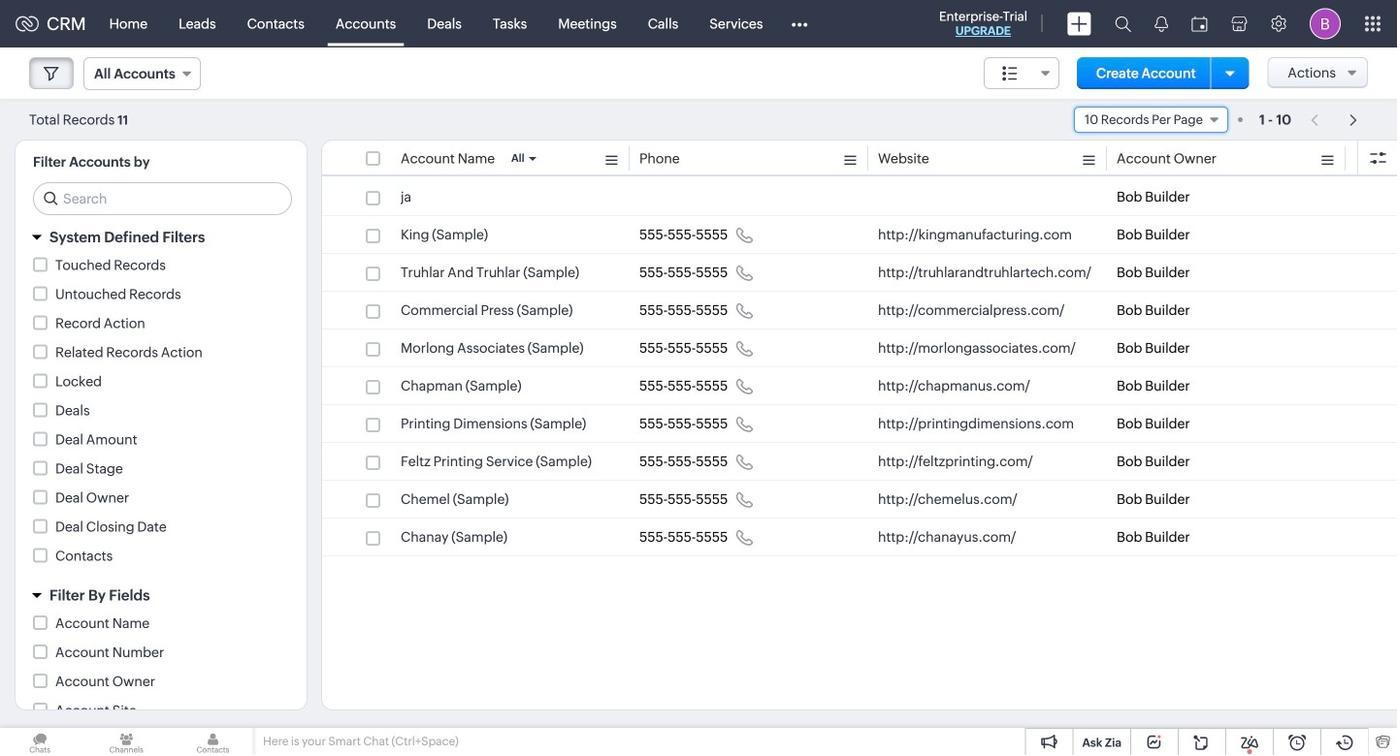 Task type: locate. For each thing, give the bounding box(es) containing it.
signals element
[[1143, 0, 1180, 48]]

logo image
[[16, 16, 39, 32]]

channels image
[[87, 729, 166, 756]]

row group
[[322, 179, 1397, 557]]

search element
[[1103, 0, 1143, 48]]

none field size
[[984, 57, 1060, 89]]

None field
[[83, 57, 201, 90], [984, 57, 1060, 89], [1074, 107, 1228, 133], [83, 57, 201, 90], [1074, 107, 1228, 133]]

create menu element
[[1056, 0, 1103, 47]]



Task type: describe. For each thing, give the bounding box(es) containing it.
Other Modules field
[[779, 8, 820, 39]]

profile element
[[1298, 0, 1353, 47]]

size image
[[1002, 65, 1018, 82]]

calendar image
[[1192, 16, 1208, 32]]

signals image
[[1155, 16, 1168, 32]]

search image
[[1115, 16, 1131, 32]]

create menu image
[[1067, 12, 1092, 35]]

chats image
[[0, 729, 80, 756]]

Search text field
[[34, 183, 291, 214]]

contacts image
[[173, 729, 253, 756]]

profile image
[[1310, 8, 1341, 39]]



Task type: vqa. For each thing, say whether or not it's contained in the screenshot.
ANALYTICS
no



